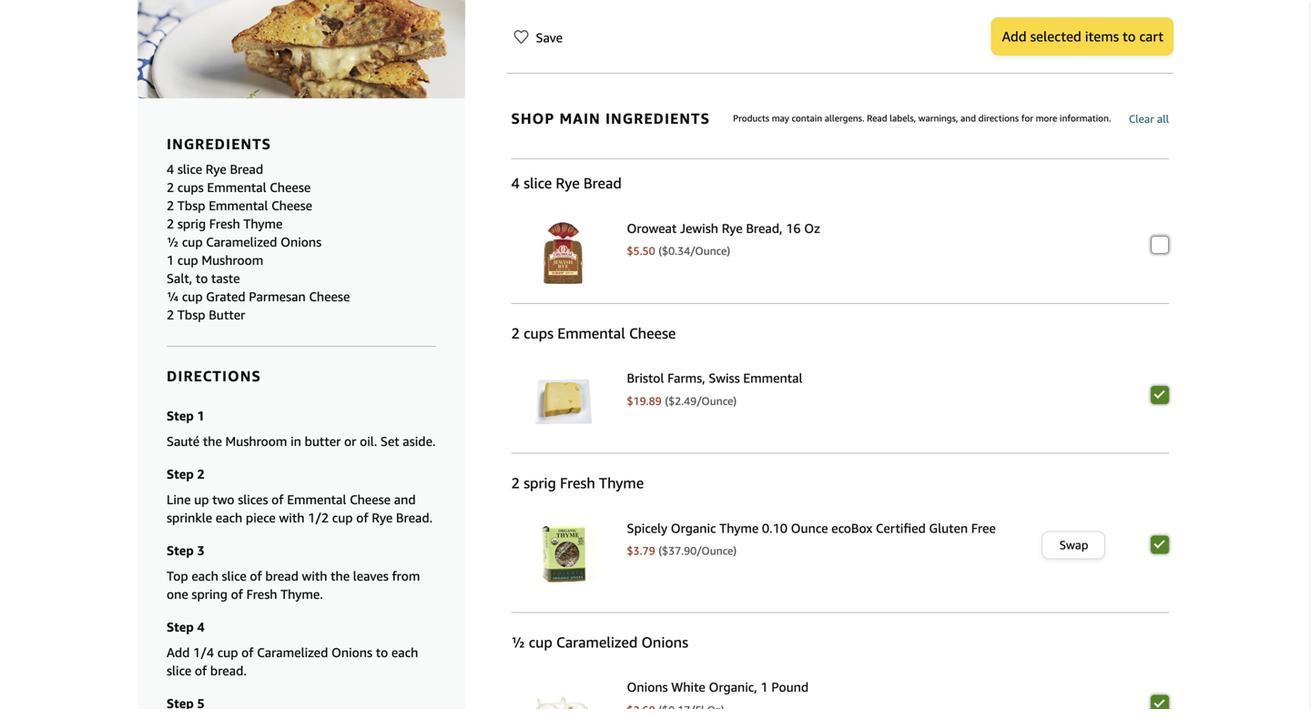 Task type: vqa. For each thing, say whether or not it's contained in the screenshot.
top Eligible for Prime. image
no



Task type: locate. For each thing, give the bounding box(es) containing it.
4 slice rye bread
[[511, 174, 622, 192]]

ecobox
[[831, 521, 872, 536]]

rye inside line up two slices of emmental cheese and sprinkle each piece with 1/2 cup of rye bread.
[[372, 510, 393, 525]]

0 vertical spatial add
[[1002, 28, 1027, 45]]

bristol farms, swiss emmental image
[[529, 377, 597, 429]]

0 horizontal spatial thyme
[[243, 216, 283, 231]]

1 horizontal spatial fresh
[[246, 587, 277, 602]]

fresh
[[209, 216, 240, 231], [560, 474, 595, 492], [246, 587, 277, 602]]

1 vertical spatial to
[[196, 271, 208, 286]]

to down 'leaves'
[[376, 645, 388, 660]]

0 vertical spatial thyme
[[243, 216, 283, 231]]

cart
[[1139, 28, 1164, 45]]

of right 'spring' at the bottom left
[[231, 587, 243, 602]]

grated
[[206, 289, 245, 304]]

caramelized inside ingredients 4 slice rye bread 2 cups emmental cheese 2 tbsp emmental cheese 2 sprig fresh thyme ½ cup caramelized onions 1 cup mushroom salt, to taste ¼ cup grated parmesan cheese 2 tbsp butter
[[206, 234, 277, 249]]

1 horizontal spatial and
[[961, 113, 976, 123]]

with inside line up two slices of emmental cheese and sprinkle each piece with 1/2 cup of rye bread.
[[279, 510, 304, 525]]

caramelized inside add 1/4 cup of caramelized onions to each slice of bread.
[[257, 645, 328, 660]]

to inside ingredients 4 slice rye bread 2 cups emmental cheese 2 tbsp emmental cheese 2 sprig fresh thyme ½ cup caramelized onions 1 cup mushroom salt, to taste ¼ cup grated parmesan cheese 2 tbsp butter
[[196, 271, 208, 286]]

mushroom left in
[[225, 434, 287, 449]]

each
[[216, 510, 242, 525], [191, 569, 218, 584], [391, 645, 418, 660]]

and right the warnings,
[[961, 113, 976, 123]]

½
[[167, 234, 179, 249], [511, 634, 525, 651]]

thyme up spicely
[[599, 474, 644, 492]]

0 horizontal spatial 4
[[167, 162, 174, 177]]

of up "bread."
[[241, 645, 254, 660]]

4 inside ingredients 4 slice rye bread 2 cups emmental cheese 2 tbsp emmental cheese 2 sprig fresh thyme ½ cup caramelized onions 1 cup mushroom salt, to taste ¼ cup grated parmesan cheese 2 tbsp butter
[[167, 162, 174, 177]]

each up 'spring' at the bottom left
[[191, 569, 218, 584]]

½ cup caramelized onions
[[511, 634, 688, 651]]

0 horizontal spatial add
[[167, 645, 190, 660]]

0 vertical spatial fresh
[[209, 216, 240, 231]]

cups inside ingredients 4 slice rye bread 2 cups emmental cheese 2 tbsp emmental cheese 2 sprig fresh thyme ½ cup caramelized onions 1 cup mushroom salt, to taste ¼ cup grated parmesan cheese 2 tbsp butter
[[177, 180, 204, 195]]

0 vertical spatial to
[[1123, 28, 1136, 45]]

0 horizontal spatial to
[[196, 271, 208, 286]]

1 inside ingredients 4 slice rye bread 2 cups emmental cheese 2 tbsp emmental cheese 2 sprig fresh thyme ½ cup caramelized onions 1 cup mushroom salt, to taste ¼ cup grated parmesan cheese 2 tbsp butter
[[167, 253, 174, 268]]

mushroom up taste
[[202, 253, 263, 268]]

($2.49/ounce)
[[665, 394, 737, 407]]

0 vertical spatial with
[[279, 510, 304, 525]]

shop
[[511, 110, 555, 127]]

step for step 3
[[167, 543, 194, 558]]

1 tbsp from the top
[[177, 198, 205, 213]]

1 horizontal spatial 4
[[197, 620, 205, 635]]

the
[[203, 434, 222, 449], [331, 569, 350, 584]]

thyme up the parmesan
[[243, 216, 283, 231]]

1/4
[[193, 645, 214, 660]]

to inside add 1/4 cup of caramelized onions to each slice of bread.
[[376, 645, 388, 660]]

onions white organic, 1 pound
[[627, 680, 809, 695]]

ingredients
[[605, 110, 710, 127], [167, 135, 271, 152]]

0 horizontal spatial bread
[[230, 162, 263, 177]]

1 vertical spatial ingredients
[[167, 135, 271, 152]]

caramelized
[[206, 234, 277, 249], [556, 634, 638, 651], [257, 645, 328, 660]]

bread
[[265, 569, 298, 584]]

for
[[1021, 113, 1033, 123]]

the left 'leaves'
[[331, 569, 350, 584]]

Add selected items to cart submit
[[992, 18, 1173, 55]]

4 step from the top
[[167, 620, 194, 635]]

parmesan
[[249, 289, 306, 304]]

0 vertical spatial ½
[[167, 234, 179, 249]]

½ inside ingredients 4 slice rye bread 2 cups emmental cheese 2 tbsp emmental cheese 2 sprig fresh thyme ½ cup caramelized onions 1 cup mushroom salt, to taste ¼ cup grated parmesan cheese 2 tbsp butter
[[167, 234, 179, 249]]

save image
[[507, 22, 536, 51]]

0 vertical spatial mushroom
[[202, 253, 263, 268]]

onions down 'leaves'
[[331, 645, 372, 660]]

0 vertical spatial sprig
[[177, 216, 206, 231]]

0 horizontal spatial cups
[[177, 180, 204, 195]]

add
[[1002, 28, 1027, 45], [167, 645, 190, 660]]

2 horizontal spatial thyme
[[719, 521, 759, 536]]

top each slice of bread with the leaves from one spring of fresh thyme.
[[167, 569, 420, 602]]

bristol farms, swiss emmental $19.89 ($2.49/ounce)
[[627, 371, 803, 407]]

0 horizontal spatial 1
[[167, 253, 174, 268]]

1 horizontal spatial ½
[[511, 634, 525, 651]]

and
[[961, 113, 976, 123], [394, 492, 416, 507]]

spicely organic thyme 0.10 ounce ecobox certified gluten free $3.79 ($37.90/ounce)
[[627, 521, 996, 557]]

2 step from the top
[[167, 467, 194, 482]]

1 vertical spatial sprig
[[524, 474, 556, 492]]

1 step from the top
[[167, 408, 194, 423]]

bread.
[[396, 510, 433, 525]]

add for add selected items to cart
[[1002, 28, 1027, 45]]

2 vertical spatial each
[[391, 645, 418, 660]]

2 horizontal spatial fresh
[[560, 474, 595, 492]]

products may contain allergens. read labels, warnings, and directions for more information.
[[733, 113, 1111, 123]]

oroweat jewish rye bread, 16 oz $5.50 ($0.34/ounce)
[[627, 221, 820, 257]]

slice inside top each slice of bread with the leaves from one spring of fresh thyme.
[[222, 569, 246, 584]]

organic,
[[709, 680, 757, 695]]

from
[[392, 569, 420, 584]]

0 vertical spatial 1
[[167, 253, 174, 268]]

ingredients inside ingredients 4 slice rye bread 2 cups emmental cheese 2 tbsp emmental cheese 2 sprig fresh thyme ½ cup caramelized onions 1 cup mushroom salt, to taste ¼ cup grated parmesan cheese 2 tbsp butter
[[167, 135, 271, 152]]

4 for step
[[197, 620, 205, 635]]

2
[[167, 180, 174, 195], [167, 198, 174, 213], [167, 216, 174, 231], [167, 307, 174, 322], [511, 324, 520, 342], [197, 467, 205, 482], [511, 474, 520, 492]]

each inside add 1/4 cup of caramelized onions to each slice of bread.
[[391, 645, 418, 660]]

0 vertical spatial tbsp
[[177, 198, 205, 213]]

0 vertical spatial and
[[961, 113, 976, 123]]

add left selected
[[1002, 28, 1027, 45]]

1 vertical spatial ½
[[511, 634, 525, 651]]

with up thyme.
[[302, 569, 327, 584]]

each down two at the left bottom
[[216, 510, 242, 525]]

1 left pound
[[761, 680, 768, 695]]

onions inside ingredients 4 slice rye bread 2 cups emmental cheese 2 tbsp emmental cheese 2 sprig fresh thyme ½ cup caramelized onions 1 cup mushroom salt, to taste ¼ cup grated parmesan cheese 2 tbsp butter
[[280, 234, 322, 249]]

butter
[[305, 434, 341, 449]]

and up bread.
[[394, 492, 416, 507]]

1 vertical spatial each
[[191, 569, 218, 584]]

4
[[167, 162, 174, 177], [511, 174, 520, 192], [197, 620, 205, 635]]

cup
[[182, 234, 203, 249], [177, 253, 198, 268], [182, 289, 203, 304], [332, 510, 353, 525], [529, 634, 552, 651], [217, 645, 238, 660]]

to right salt,
[[196, 271, 208, 286]]

ounce
[[791, 521, 828, 536]]

onions
[[280, 234, 322, 249], [641, 634, 688, 651], [331, 645, 372, 660], [627, 680, 668, 695]]

each down from on the bottom of the page
[[391, 645, 418, 660]]

add inside add 1/4 cup of caramelized onions to each slice of bread.
[[167, 645, 190, 660]]

piece
[[246, 510, 276, 525]]

leaves
[[353, 569, 389, 584]]

onions inside add 1/4 cup of caramelized onions to each slice of bread.
[[331, 645, 372, 660]]

sprig up spicely organic thyme 0.10 ounce ecobox certified gluten free image
[[524, 474, 556, 492]]

may
[[772, 113, 789, 123]]

1 up salt,
[[167, 253, 174, 268]]

16
[[786, 221, 801, 236]]

fresh up spicely organic thyme 0.10 ounce ecobox certified gluten free image
[[560, 474, 595, 492]]

the right "sauté"
[[203, 434, 222, 449]]

0 horizontal spatial sprig
[[177, 216, 206, 231]]

of down 1/4
[[195, 663, 207, 678]]

of
[[271, 492, 284, 507], [356, 510, 368, 525], [250, 569, 262, 584], [231, 587, 243, 602], [241, 645, 254, 660], [195, 663, 207, 678]]

1 up "sauté"
[[197, 408, 205, 423]]

swap
[[1059, 538, 1088, 552]]

emmental inside line up two slices of emmental cheese and sprinkle each piece with 1/2 cup of rye bread.
[[287, 492, 346, 507]]

1 vertical spatial the
[[331, 569, 350, 584]]

bread inside ingredients 4 slice rye bread 2 cups emmental cheese 2 tbsp emmental cheese 2 sprig fresh thyme ½ cup caramelized onions 1 cup mushroom salt, to taste ¼ cup grated parmesan cheese 2 tbsp butter
[[230, 162, 263, 177]]

0 horizontal spatial ingredients
[[167, 135, 271, 152]]

($0.34/ounce)
[[659, 244, 730, 257]]

tbsp down ¼
[[177, 307, 205, 322]]

each inside line up two slices of emmental cheese and sprinkle each piece with 1/2 cup of rye bread.
[[216, 510, 242, 525]]

to
[[1123, 28, 1136, 45], [196, 271, 208, 286], [376, 645, 388, 660]]

with left 1/2
[[279, 510, 304, 525]]

slices
[[238, 492, 268, 507]]

1 horizontal spatial add
[[1002, 28, 1027, 45]]

1 horizontal spatial 1
[[197, 408, 205, 423]]

step down one
[[167, 620, 194, 635]]

2 vertical spatial fresh
[[246, 587, 277, 602]]

tbsp up salt,
[[177, 198, 205, 213]]

slice inside add 1/4 cup of caramelized onions to each slice of bread.
[[167, 663, 191, 678]]

step up "sauté"
[[167, 408, 194, 423]]

swiss
[[709, 371, 740, 386]]

caramelized down thyme.
[[257, 645, 328, 660]]

emmental
[[207, 180, 266, 195], [209, 198, 268, 213], [557, 324, 625, 342], [743, 371, 803, 386], [287, 492, 346, 507]]

sprinkle
[[167, 510, 212, 525]]

1 vertical spatial add
[[167, 645, 190, 660]]

fresh inside ingredients 4 slice rye bread 2 cups emmental cheese 2 tbsp emmental cheese 2 sprig fresh thyme ½ cup caramelized onions 1 cup mushroom salt, to taste ¼ cup grated parmesan cheese 2 tbsp butter
[[209, 216, 240, 231]]

Swap submit
[[1042, 532, 1104, 558]]

1 horizontal spatial to
[[376, 645, 388, 660]]

2 vertical spatial thyme
[[719, 521, 759, 536]]

1 vertical spatial and
[[394, 492, 416, 507]]

oroweat
[[627, 221, 677, 236]]

1 horizontal spatial thyme
[[599, 474, 644, 492]]

directions
[[167, 367, 261, 385]]

to left the cart
[[1123, 28, 1136, 45]]

3
[[197, 543, 205, 558]]

add 1/4 cup of caramelized onions to each slice of bread.
[[167, 645, 418, 678]]

0 horizontal spatial ½
[[167, 234, 179, 249]]

1 vertical spatial cups
[[524, 324, 554, 342]]

and inside line up two slices of emmental cheese and sprinkle each piece with 1/2 cup of rye bread.
[[394, 492, 416, 507]]

fresh up taste
[[209, 216, 240, 231]]

0 vertical spatial cups
[[177, 180, 204, 195]]

3 step from the top
[[167, 543, 194, 558]]

step 1
[[167, 408, 205, 423]]

step 3
[[167, 543, 205, 558]]

0 vertical spatial each
[[216, 510, 242, 525]]

add left 1/4
[[167, 645, 190, 660]]

cheese
[[270, 180, 311, 195], [271, 198, 312, 213], [309, 289, 350, 304], [629, 324, 676, 342], [350, 492, 391, 507]]

1 vertical spatial tbsp
[[177, 307, 205, 322]]

thyme left "0.10"
[[719, 521, 759, 536]]

main
[[559, 110, 601, 127]]

1 vertical spatial fresh
[[560, 474, 595, 492]]

of left bread
[[250, 569, 262, 584]]

cheese inside line up two slices of emmental cheese and sprinkle each piece with 1/2 cup of rye bread.
[[350, 492, 391, 507]]

two
[[212, 492, 234, 507]]

sprig up salt,
[[177, 216, 206, 231]]

0 horizontal spatial and
[[394, 492, 416, 507]]

thyme
[[243, 216, 283, 231], [599, 474, 644, 492], [719, 521, 759, 536]]

2 vertical spatial to
[[376, 645, 388, 660]]

2 horizontal spatial to
[[1123, 28, 1136, 45]]

1
[[167, 253, 174, 268], [197, 408, 205, 423], [761, 680, 768, 695]]

¼
[[167, 289, 179, 304]]

step up line
[[167, 467, 194, 482]]

fresh down bread
[[246, 587, 277, 602]]

step 4
[[167, 620, 205, 635]]

caramelized up taste
[[206, 234, 277, 249]]

step 2
[[167, 467, 205, 482]]

caramelized up onions white organic, 1 pound image
[[556, 634, 638, 651]]

0 horizontal spatial fresh
[[209, 216, 240, 231]]

1 vertical spatial with
[[302, 569, 327, 584]]

0 vertical spatial the
[[203, 434, 222, 449]]

bread
[[230, 162, 263, 177], [583, 174, 622, 192]]

step left 3
[[167, 543, 194, 558]]

slice
[[177, 162, 202, 177], [524, 174, 552, 192], [222, 569, 246, 584], [167, 663, 191, 678]]

read
[[867, 113, 887, 123]]

1 horizontal spatial the
[[331, 569, 350, 584]]

1 horizontal spatial ingredients
[[605, 110, 710, 127]]

onions up the parmesan
[[280, 234, 322, 249]]

1 horizontal spatial sprig
[[524, 474, 556, 492]]

2 horizontal spatial 1
[[761, 680, 768, 695]]

contain
[[792, 113, 822, 123]]

1 vertical spatial 1
[[197, 408, 205, 423]]



Task type: describe. For each thing, give the bounding box(es) containing it.
sauté
[[167, 434, 200, 449]]

rye inside oroweat jewish rye bread, 16 oz $5.50 ($0.34/ounce)
[[722, 221, 743, 236]]

spicely
[[627, 521, 667, 536]]

with inside top each slice of bread with the leaves from one spring of fresh thyme.
[[302, 569, 327, 584]]

set
[[380, 434, 399, 449]]

step for step 4
[[167, 620, 194, 635]]

more
[[1036, 113, 1057, 123]]

step for step 1
[[167, 408, 194, 423]]

of right slices
[[271, 492, 284, 507]]

line
[[167, 492, 191, 507]]

emmental inside bristol farms, swiss emmental $19.89 ($2.49/ounce)
[[743, 371, 803, 386]]

white
[[671, 680, 705, 695]]

thyme inside ingredients 4 slice rye bread 2 cups emmental cheese 2 tbsp emmental cheese 2 sprig fresh thyme ½ cup caramelized onions 1 cup mushroom salt, to taste ¼ cup grated parmesan cheese 2 tbsp butter
[[243, 216, 283, 231]]

0 horizontal spatial the
[[203, 434, 222, 449]]

4 for ingredients
[[167, 162, 174, 177]]

sauté the mushroom in butter or oil. set aside.
[[167, 434, 436, 449]]

clear all link
[[1129, 112, 1169, 125]]

products
[[733, 113, 769, 123]]

organic
[[671, 521, 716, 536]]

each inside top each slice of bread with the leaves from one spring of fresh thyme.
[[191, 569, 218, 584]]

allergens.
[[825, 113, 864, 123]]

oil.
[[360, 434, 377, 449]]

2 sprig fresh thyme
[[511, 474, 644, 492]]

and for step 2
[[394, 492, 416, 507]]

shop main ingredients
[[511, 110, 710, 127]]

labels,
[[890, 113, 916, 123]]

butter
[[209, 307, 245, 322]]

step for step 2
[[167, 467, 194, 482]]

pound
[[771, 680, 809, 695]]

bread,
[[746, 221, 783, 236]]

add selected items to cart
[[1002, 28, 1164, 45]]

bread.
[[210, 663, 247, 678]]

oz
[[804, 221, 820, 236]]

onions white organic, 1 pound image
[[529, 686, 597, 709]]

($37.90/ounce)
[[659, 545, 737, 557]]

1 vertical spatial thyme
[[599, 474, 644, 492]]

items
[[1085, 28, 1119, 45]]

certified
[[876, 521, 926, 536]]

sprig inside ingredients 4 slice rye bread 2 cups emmental cheese 2 tbsp emmental cheese 2 sprig fresh thyme ½ cup caramelized onions 1 cup mushroom salt, to taste ¼ cup grated parmesan cheese 2 tbsp butter
[[177, 216, 206, 231]]

bristol
[[627, 371, 664, 386]]

mushroom inside ingredients 4 slice rye bread 2 cups emmental cheese 2 tbsp emmental cheese 2 sprig fresh thyme ½ cup caramelized onions 1 cup mushroom salt, to taste ¼ cup grated parmesan cheese 2 tbsp butter
[[202, 253, 263, 268]]

thyme.
[[281, 587, 323, 602]]

clear all
[[1129, 112, 1169, 125]]

onions left white
[[627, 680, 668, 695]]

cup inside line up two slices of emmental cheese and sprinkle each piece with 1/2 cup of rye bread.
[[332, 510, 353, 525]]

warnings,
[[918, 113, 958, 123]]

2 vertical spatial 1
[[761, 680, 768, 695]]

in
[[291, 434, 301, 449]]

directions
[[978, 113, 1019, 123]]

1 horizontal spatial cups
[[524, 324, 554, 342]]

farms,
[[667, 371, 705, 386]]

or
[[344, 434, 356, 449]]

$5.50
[[627, 244, 655, 257]]

$19.89
[[627, 394, 662, 407]]

thyme inside spicely organic thyme 0.10 ounce ecobox certified gluten free $3.79 ($37.90/ounce)
[[719, 521, 759, 536]]

of right 1/2
[[356, 510, 368, 525]]

0.10
[[762, 521, 788, 536]]

clear
[[1129, 112, 1154, 125]]

free
[[971, 521, 996, 536]]

0 vertical spatial ingredients
[[605, 110, 710, 127]]

onions up white
[[641, 634, 688, 651]]

2 horizontal spatial 4
[[511, 174, 520, 192]]

and for shop main ingredients
[[961, 113, 976, 123]]

1 horizontal spatial bread
[[583, 174, 622, 192]]

line up two slices of emmental cheese and sprinkle each piece with 1/2 cup of rye bread.
[[167, 492, 433, 525]]

rye inside ingredients 4 slice rye bread 2 cups emmental cheese 2 tbsp emmental cheese 2 sprig fresh thyme ½ cup caramelized onions 1 cup mushroom salt, to taste ¼ cup grated parmesan cheese 2 tbsp butter
[[206, 162, 226, 177]]

1/2
[[308, 510, 329, 525]]

taste
[[211, 271, 240, 286]]

spicely organic thyme 0.10 ounce ecobox certified gluten free image
[[529, 519, 597, 587]]

information.
[[1060, 113, 1111, 123]]

ingredients 4 slice rye bread 2 cups emmental cheese 2 tbsp emmental cheese 2 sprig fresh thyme ½ cup caramelized onions 1 cup mushroom salt, to taste ¼ cup grated parmesan cheese 2 tbsp butter
[[167, 135, 350, 322]]

cup inside add 1/4 cup of caramelized onions to each slice of bread.
[[217, 645, 238, 660]]

up
[[194, 492, 209, 507]]

all
[[1157, 112, 1169, 125]]

top
[[167, 569, 188, 584]]

spring
[[192, 587, 228, 602]]

salt,
[[167, 271, 192, 286]]

2 cups emmental cheese
[[511, 324, 676, 342]]

add for add 1/4 cup of caramelized onions to each slice of bread.
[[167, 645, 190, 660]]

save
[[536, 30, 563, 45]]

one
[[167, 587, 188, 602]]

2 tbsp from the top
[[177, 307, 205, 322]]

gluten
[[929, 521, 968, 536]]

the inside top each slice of bread with the leaves from one spring of fresh thyme.
[[331, 569, 350, 584]]

fresh inside top each slice of bread with the leaves from one spring of fresh thyme.
[[246, 587, 277, 602]]

1 vertical spatial mushroom
[[225, 434, 287, 449]]

$3.79
[[627, 545, 655, 557]]

selected
[[1030, 28, 1081, 45]]

slice inside ingredients 4 slice rye bread 2 cups emmental cheese 2 tbsp emmental cheese 2 sprig fresh thyme ½ cup caramelized onions 1 cup mushroom salt, to taste ¼ cup grated parmesan cheese 2 tbsp butter
[[177, 162, 202, 177]]

aside.
[[403, 434, 436, 449]]

jewish
[[680, 221, 718, 236]]

oroweat jewish rye bread, 16 oz image
[[529, 219, 597, 287]]



